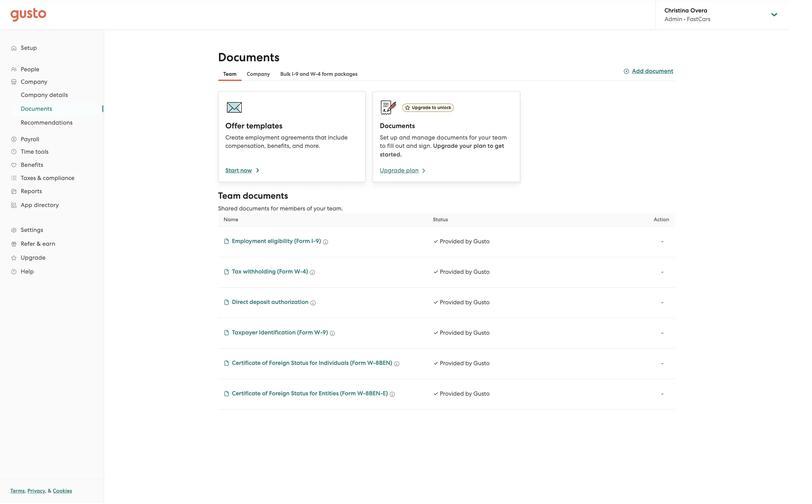 Task type: vqa. For each thing, say whether or not it's contained in the screenshot.
One-click software provisioning
no



Task type: describe. For each thing, give the bounding box(es) containing it.
terms
[[10, 488, 25, 494]]

compliance
[[43, 175, 75, 181]]

team for team documents
[[218, 190, 241, 201]]

bulk
[[281, 71, 291, 77]]

upgrade to unlock
[[413, 105, 452, 110]]

and inside "button"
[[300, 71, 310, 77]]

start now
[[226, 167, 252, 174]]

0 vertical spatial of
[[307, 205, 312, 212]]

deposit
[[250, 299, 270, 306]]

admin
[[665, 16, 683, 23]]

tax withholding (form w-4)
[[232, 268, 308, 275]]

by for direct deposit authorization
[[466, 299, 473, 306]]

refer
[[21, 240, 35, 247]]

taxes
[[21, 175, 36, 181]]

christina overa admin • fastcars
[[665, 7, 711, 23]]

team button
[[218, 67, 242, 81]]

foreign for individuals
[[269, 359, 290, 367]]

tax withholding (form w-4) link
[[224, 268, 308, 276]]

certificate of foreign status for individuals (form w-8ben) link
[[224, 359, 393, 368]]

w- up certificate of foreign status for individuals (form w-8ben)
[[315, 329, 323, 336]]

- for taxpayer identification (form w-9)
[[662, 329, 664, 336]]

gusto navigation element
[[0, 30, 104, 290]]

(form right individuals
[[350, 359, 366, 367]]

certificate for certificate of foreign status for individuals (form w-8ben)
[[232, 359, 261, 367]]

direct deposit authorization link
[[224, 298, 309, 307]]

offer
[[226, 121, 245, 131]]

upgrade for your
[[434, 142, 459, 150]]

provided for tax withholding (form w-4)
[[440, 268, 464, 275]]

offer templates
[[226, 121, 283, 131]]

set up and manage documents for your team to fill out and sign.
[[380, 134, 508, 149]]

people button
[[7, 63, 97, 75]]

company button
[[242, 67, 276, 81]]

employment eligibility (form i-9) link
[[224, 237, 321, 246]]

(form right entities
[[340, 390, 356, 397]]

directory
[[34, 202, 59, 208]]

w- up authorization
[[295, 268, 303, 275]]

upgrade plan
[[380, 167, 419, 174]]

compensation,
[[226, 142, 266, 149]]

- for certificate of foreign status for individuals (form w-8ben)
[[662, 360, 664, 367]]

8ben)
[[376, 359, 393, 367]]

team
[[493, 134, 508, 141]]

- for tax withholding (form w-4)
[[662, 268, 664, 275]]

start
[[226, 167, 239, 174]]

benefits,
[[268, 142, 291, 149]]

gusto for tax withholding (form w-4)
[[474, 268, 490, 275]]

gusto for certificate of foreign status for entities (form w-8ben-e)
[[474, 390, 490, 397]]

by for certificate of foreign status for individuals (form w-8ben)
[[466, 360, 473, 367]]

out
[[396, 142, 405, 149]]

setup
[[21, 44, 37, 51]]

upgrade for plan
[[380, 167, 405, 174]]

employment
[[246, 134, 280, 141]]

reports
[[21, 188, 42, 195]]

8ben-
[[366, 390, 383, 397]]

4
[[318, 71, 321, 77]]

taxes & compliance
[[21, 175, 75, 181]]

taxes & compliance button
[[7, 172, 97, 184]]

app directory link
[[7, 199, 97, 211]]

2 vertical spatial documents
[[380, 122, 415, 130]]

of for entities
[[262, 390, 268, 397]]

agreements
[[281, 134, 314, 141]]

entities
[[319, 390, 339, 397]]

add document link
[[624, 66, 674, 76]]

earn
[[42, 240, 55, 247]]

document
[[646, 68, 674, 75]]

upgrade link
[[7, 251, 97, 264]]

bulk i-9 and w-4 form packages
[[281, 71, 358, 77]]

taxpayer identification (form w-9) link
[[224, 329, 328, 337]]

module__icon___go7vc image inside taxpayer identification (form w-9) link
[[224, 330, 229, 336]]

include
[[328, 134, 348, 141]]

4)
[[303, 268, 308, 275]]

gusto for taxpayer identification (form w-9)
[[474, 329, 490, 336]]

name
[[224, 216, 239, 223]]

status for 8ben-
[[291, 390, 309, 397]]

- for employment eligibility (form i-9)
[[662, 238, 664, 245]]

direct deposit authorization
[[232, 299, 309, 306]]

home image
[[10, 8, 46, 22]]

provided for certificate of foreign status for individuals (form w-8ben)
[[440, 360, 464, 367]]

provided for direct deposit authorization
[[440, 299, 464, 306]]

time
[[21, 148, 34, 155]]

privacy link
[[28, 488, 45, 494]]

0 horizontal spatial plan
[[407, 167, 419, 174]]

that
[[315, 134, 327, 141]]

for inside set up and manage documents for your team to fill out and sign.
[[470, 134, 477, 141]]

list containing company details
[[0, 88, 104, 130]]

9
[[296, 71, 299, 77]]

manage
[[412, 134, 436, 141]]

set
[[380, 134, 389, 141]]

9) for i-
[[316, 238, 321, 245]]

christina
[[665, 7, 690, 14]]

2 , from the left
[[45, 488, 47, 494]]

of for individuals
[[262, 359, 268, 367]]

foreign for entities
[[269, 390, 290, 397]]

fastcars
[[688, 16, 711, 23]]

time tools button
[[7, 145, 97, 158]]

get
[[495, 142, 505, 150]]

for left members
[[271, 205, 279, 212]]

1 , from the left
[[25, 488, 26, 494]]

individuals
[[319, 359, 349, 367]]

eligibility
[[268, 238, 293, 245]]

settings link
[[7, 224, 97, 236]]

to inside "upgrade your plan to get started."
[[488, 142, 494, 150]]

documents link
[[12, 103, 97, 115]]

•
[[685, 16, 686, 23]]

company inside dropdown button
[[21, 78, 47, 85]]

module__icon___go7vc image inside certificate of foreign status for individuals (form w-8ben) link
[[224, 361, 229, 366]]

form
[[322, 71, 334, 77]]

module__icon___go7vc image inside tax withholding (form w-4) link
[[224, 269, 229, 275]]

benefits link
[[7, 159, 97, 171]]

- for certificate of foreign status for entities (form w-8ben-e)
[[662, 390, 664, 397]]

recommendations
[[21, 119, 73, 126]]

team.
[[327, 205, 343, 212]]

people
[[21, 66, 39, 73]]

taxpayer
[[232, 329, 258, 336]]



Task type: locate. For each thing, give the bounding box(es) containing it.
action
[[655, 216, 670, 223]]

4 by from the top
[[466, 329, 473, 336]]

1 vertical spatial documents
[[243, 190, 288, 201]]

5 - from the top
[[662, 360, 664, 367]]

0 vertical spatial certificate
[[232, 359, 261, 367]]

(form for eligibility
[[295, 238, 310, 245]]

company left bulk
[[247, 71, 270, 77]]

0 vertical spatial foreign
[[269, 359, 290, 367]]

recommendations link
[[12, 116, 97, 129]]

company button
[[7, 75, 97, 88]]

9) for w-
[[323, 329, 328, 336]]

plan inside "upgrade your plan to get started."
[[474, 142, 487, 150]]

2 provided by gusto from the top
[[440, 268, 490, 275]]

1 vertical spatial certificate
[[232, 390, 261, 397]]

tools
[[35, 148, 49, 155]]

shared documents for members of your team.
[[218, 205, 343, 212]]

(form right eligibility
[[295, 238, 310, 245]]

1 horizontal spatial your
[[460, 142, 473, 150]]

gusto for certificate of foreign status for individuals (form w-8ben)
[[474, 360, 490, 367]]

provided for certificate of foreign status for entities (form w-8ben-e)
[[440, 390, 464, 397]]

0 vertical spatial status
[[433, 216, 449, 223]]

1 horizontal spatial 9)
[[323, 329, 328, 336]]

reports link
[[7, 185, 97, 197]]

2 foreign from the top
[[269, 390, 290, 397]]

, left privacy
[[25, 488, 26, 494]]

status for 8ben)
[[291, 359, 309, 367]]

documents for team documents
[[243, 190, 288, 201]]

details
[[49, 91, 68, 98]]

provided by gusto for employment eligibility (form i-9)
[[440, 238, 490, 245]]

upgrade left unlock
[[413, 105, 431, 110]]

(form for withholding
[[277, 268, 293, 275]]

to left fill
[[380, 142, 386, 149]]

provided by gusto for certificate of foreign status for individuals (form w-8ben)
[[440, 360, 490, 367]]

1 certificate from the top
[[232, 359, 261, 367]]

- for direct deposit authorization
[[662, 299, 664, 306]]

fill
[[388, 142, 394, 149]]

3 by from the top
[[466, 299, 473, 306]]

documents down company details
[[21, 105, 52, 112]]

0 vertical spatial team
[[224, 71, 237, 77]]

team up shared
[[218, 190, 241, 201]]

module__icon___go7vc image inside the direct deposit authorization link
[[224, 300, 229, 305]]

6 by from the top
[[466, 390, 473, 397]]

list containing people
[[0, 63, 104, 278]]

team left company button
[[224, 71, 237, 77]]

team for team
[[224, 71, 237, 77]]

3 - from the top
[[662, 299, 664, 306]]

provided for employment eligibility (form i-9)
[[440, 238, 464, 245]]

privacy
[[28, 488, 45, 494]]

company down company dropdown button
[[21, 91, 48, 98]]

module__icon___go7vc image inside certificate of foreign status for entities (form w-8ben-e) link
[[224, 391, 229, 397]]

for
[[470, 134, 477, 141], [271, 205, 279, 212], [310, 359, 318, 367], [310, 390, 318, 397]]

w-
[[311, 71, 318, 77], [295, 268, 303, 275], [315, 329, 323, 336], [368, 359, 376, 367], [358, 390, 366, 397]]

by for certificate of foreign status for entities (form w-8ben-e)
[[466, 390, 473, 397]]

3 provided from the top
[[440, 299, 464, 306]]

& left earn
[[37, 240, 41, 247]]

templates
[[247, 121, 283, 131]]

5 provided from the top
[[440, 360, 464, 367]]

0 vertical spatial your
[[479, 134, 491, 141]]

sign.
[[419, 142, 432, 149]]

4 - from the top
[[662, 329, 664, 336]]

1 vertical spatial 9)
[[323, 329, 328, 336]]

and inside the create employment agreements that include compensation, benefits, and more.
[[293, 142, 304, 149]]

0 horizontal spatial your
[[314, 205, 326, 212]]

1 vertical spatial company
[[21, 78, 47, 85]]

upgrade right sign.
[[434, 142, 459, 150]]

documents down team documents
[[239, 205, 270, 212]]

0 vertical spatial documents
[[218, 50, 280, 64]]

documents
[[218, 50, 280, 64], [21, 105, 52, 112], [380, 122, 415, 130]]

i- right eligibility
[[312, 238, 316, 245]]

documents up shared documents for members of your team.
[[243, 190, 288, 201]]

for left entities
[[310, 390, 318, 397]]

6 provided by gusto from the top
[[440, 390, 490, 397]]

status inside certificate of foreign status for individuals (form w-8ben) link
[[291, 359, 309, 367]]

refer & earn link
[[7, 238, 97, 250]]

i- inside bulk i-9 and w-4 form packages "button"
[[292, 71, 296, 77]]

i- inside employment eligibility (form i-9) link
[[312, 238, 316, 245]]

5 provided by gusto from the top
[[440, 360, 490, 367]]

packages
[[335, 71, 358, 77]]

5 gusto from the top
[[474, 360, 490, 367]]

1 gusto from the top
[[474, 238, 490, 245]]

refer & earn
[[21, 240, 55, 247]]

& inside taxes & compliance dropdown button
[[37, 175, 42, 181]]

upgrade inside list
[[21, 254, 46, 261]]

0 horizontal spatial ,
[[25, 488, 26, 494]]

started.
[[380, 151, 402, 158]]

by for taxpayer identification (form w-9)
[[466, 329, 473, 336]]

certificate of foreign status for entities (form w-8ben-e)
[[232, 390, 388, 397]]

5 by from the top
[[466, 360, 473, 367]]

benefits
[[21, 161, 43, 168]]

module__icon___go7vc image
[[224, 239, 229, 244], [323, 239, 329, 245], [224, 269, 229, 275], [310, 270, 316, 275], [224, 300, 229, 305], [311, 300, 316, 306], [224, 330, 229, 336], [330, 331, 336, 336], [224, 361, 229, 366], [394, 361, 400, 367], [224, 391, 229, 397], [390, 392, 396, 397]]

certificate of foreign status for individuals (form w-8ben)
[[232, 359, 393, 367]]

w- left "form"
[[311, 71, 318, 77]]

company
[[247, 71, 270, 77], [21, 78, 47, 85], [21, 91, 48, 98]]

0 vertical spatial 9)
[[316, 238, 321, 245]]

cookies
[[53, 488, 72, 494]]

1 list from the top
[[0, 63, 104, 278]]

0 vertical spatial plan
[[474, 142, 487, 150]]

module__icon___go7vc image inside employment eligibility (form i-9) link
[[224, 239, 229, 244]]

4 provided by gusto from the top
[[440, 329, 490, 336]]

time tools
[[21, 148, 49, 155]]

certificate for certificate of foreign status for entities (form w-8ben-e)
[[232, 390, 261, 397]]

app directory
[[21, 202, 59, 208]]

upgrade down refer & earn on the left of the page
[[21, 254, 46, 261]]

settings
[[21, 226, 43, 233]]

tax
[[232, 268, 242, 275]]

to left get
[[488, 142, 494, 150]]

employment eligibility (form i-9)
[[232, 238, 321, 245]]

0 horizontal spatial i-
[[292, 71, 296, 77]]

your left team.
[[314, 205, 326, 212]]

(form left 4)
[[277, 268, 293, 275]]

2 certificate from the top
[[232, 390, 261, 397]]

2 by from the top
[[466, 268, 473, 275]]

1 vertical spatial of
[[262, 359, 268, 367]]

for left individuals
[[310, 359, 318, 367]]

2 vertical spatial company
[[21, 91, 48, 98]]

more.
[[305, 142, 321, 149]]

, left cookies
[[45, 488, 47, 494]]

3 provided by gusto from the top
[[440, 299, 490, 306]]

& right taxes
[[37, 175, 42, 181]]

upgrade down 'started.'
[[380, 167, 405, 174]]

gusto for direct deposit authorization
[[474, 299, 490, 306]]

terms , privacy , & cookies
[[10, 488, 72, 494]]

cookies button
[[53, 487, 72, 495]]

& inside refer & earn link
[[37, 240, 41, 247]]

2 vertical spatial &
[[48, 488, 52, 494]]

team documents
[[218, 190, 288, 201]]

1 - from the top
[[662, 238, 664, 245]]

provided for taxpayer identification (form w-9)
[[440, 329, 464, 336]]

and right out
[[407, 142, 418, 149]]

provided by gusto for taxpayer identification (form w-9)
[[440, 329, 490, 336]]

documents up up
[[380, 122, 415, 130]]

provided by gusto for direct deposit authorization
[[440, 299, 490, 306]]

company for company button
[[247, 71, 270, 77]]

0 horizontal spatial documents
[[21, 105, 52, 112]]

gusto for employment eligibility (form i-9)
[[474, 238, 490, 245]]

i- right bulk
[[292, 71, 296, 77]]

employment
[[232, 238, 267, 245]]

and
[[300, 71, 310, 77], [400, 134, 411, 141], [293, 142, 304, 149], [407, 142, 418, 149]]

2 horizontal spatial your
[[479, 134, 491, 141]]

status inside certificate of foreign status for entities (form w-8ben-e) link
[[291, 390, 309, 397]]

to inside set up and manage documents for your team to fill out and sign.
[[380, 142, 386, 149]]

0 vertical spatial documents
[[437, 134, 468, 141]]

1 vertical spatial plan
[[407, 167, 419, 174]]

6 provided from the top
[[440, 390, 464, 397]]

2 vertical spatial status
[[291, 390, 309, 397]]

documents
[[437, 134, 468, 141], [243, 190, 288, 201], [239, 205, 270, 212]]

1 vertical spatial foreign
[[269, 390, 290, 397]]

w- left e)
[[358, 390, 366, 397]]

provided
[[440, 238, 464, 245], [440, 268, 464, 275], [440, 299, 464, 306], [440, 329, 464, 336], [440, 360, 464, 367], [440, 390, 464, 397]]

create
[[226, 134, 244, 141]]

2 vertical spatial your
[[314, 205, 326, 212]]

1 vertical spatial &
[[37, 240, 41, 247]]

by for tax withholding (form w-4)
[[466, 268, 473, 275]]

now
[[241, 167, 252, 174]]

withholding
[[243, 268, 276, 275]]

documents for shared documents for members of your team.
[[239, 205, 270, 212]]

status
[[433, 216, 449, 223], [291, 359, 309, 367], [291, 390, 309, 397]]

certificate inside certificate of foreign status for individuals (form w-8ben) link
[[232, 359, 261, 367]]

team inside team button
[[224, 71, 237, 77]]

list
[[0, 63, 104, 278], [0, 88, 104, 130]]

0 vertical spatial &
[[37, 175, 42, 181]]

payroll button
[[7, 133, 97, 145]]

1 horizontal spatial ,
[[45, 488, 47, 494]]

upgrade for to
[[413, 105, 431, 110]]

gusto
[[474, 238, 490, 245], [474, 268, 490, 275], [474, 299, 490, 306], [474, 329, 490, 336], [474, 360, 490, 367], [474, 390, 490, 397]]

3 gusto from the top
[[474, 299, 490, 306]]

2 provided from the top
[[440, 268, 464, 275]]

4 gusto from the top
[[474, 329, 490, 336]]

0 horizontal spatial to
[[380, 142, 386, 149]]

for left team
[[470, 134, 477, 141]]

2 gusto from the top
[[474, 268, 490, 275]]

1 provided by gusto from the top
[[440, 238, 490, 245]]

2 - from the top
[[662, 268, 664, 275]]

certificate
[[232, 359, 261, 367], [232, 390, 261, 397]]

add
[[633, 68, 644, 75]]

members
[[280, 205, 306, 212]]

shared
[[218, 205, 238, 212]]

1 vertical spatial i-
[[312, 238, 316, 245]]

plan
[[474, 142, 487, 150], [407, 167, 419, 174]]

company down people
[[21, 78, 47, 85]]

6 - from the top
[[662, 390, 664, 397]]

0 horizontal spatial 9)
[[316, 238, 321, 245]]

1 vertical spatial your
[[460, 142, 473, 150]]

direct
[[232, 299, 248, 306]]

company for company details
[[21, 91, 48, 98]]

upgrade inside "upgrade your plan to get started."
[[434, 142, 459, 150]]

certificate of foreign status for entities (form w-8ben-e) link
[[224, 390, 388, 398]]

terms link
[[10, 488, 25, 494]]

unlock
[[438, 105, 452, 110]]

by for employment eligibility (form i-9)
[[466, 238, 473, 245]]

documents inside set up and manage documents for your team to fill out and sign.
[[437, 134, 468, 141]]

1 by from the top
[[466, 238, 473, 245]]

and up out
[[400, 134, 411, 141]]

1 horizontal spatial documents
[[218, 50, 280, 64]]

6 gusto from the top
[[474, 390, 490, 397]]

2 vertical spatial documents
[[239, 205, 270, 212]]

1 horizontal spatial to
[[432, 105, 437, 110]]

w- up 8ben-
[[368, 359, 376, 367]]

0 vertical spatial i-
[[292, 71, 296, 77]]

authorization
[[272, 299, 309, 306]]

and right 9
[[300, 71, 310, 77]]

& for earn
[[37, 240, 41, 247]]

2 horizontal spatial documents
[[380, 122, 415, 130]]

create employment agreements that include compensation, benefits, and more.
[[226, 134, 348, 149]]

(form
[[295, 238, 310, 245], [277, 268, 293, 275], [297, 329, 313, 336], [350, 359, 366, 367], [340, 390, 356, 397]]

to left unlock
[[432, 105, 437, 110]]

overa
[[691, 7, 708, 14]]

upgrade your plan to get started.
[[380, 142, 505, 158]]

your inside set up and manage documents for your team to fill out and sign.
[[479, 134, 491, 141]]

app
[[21, 202, 32, 208]]

your left get
[[460, 142, 473, 150]]

1 vertical spatial documents
[[21, 105, 52, 112]]

by
[[466, 238, 473, 245], [466, 268, 473, 275], [466, 299, 473, 306], [466, 329, 473, 336], [466, 360, 473, 367], [466, 390, 473, 397]]

company details
[[21, 91, 68, 98]]

documents up "upgrade your plan to get started."
[[437, 134, 468, 141]]

1 vertical spatial status
[[291, 359, 309, 367]]

provided by gusto for certificate of foreign status for entities (form w-8ben-e)
[[440, 390, 490, 397]]

1 foreign from the top
[[269, 359, 290, 367]]

(form for identification
[[297, 329, 313, 336]]

documents inside list
[[21, 105, 52, 112]]

payroll
[[21, 136, 39, 143]]

e)
[[383, 390, 388, 397]]

0 vertical spatial company
[[247, 71, 270, 77]]

provided by gusto for tax withholding (form w-4)
[[440, 268, 490, 275]]

certificate inside certificate of foreign status for entities (form w-8ben-e) link
[[232, 390, 261, 397]]

your left team
[[479, 134, 491, 141]]

company inside button
[[247, 71, 270, 77]]

& left cookies
[[48, 488, 52, 494]]

1 horizontal spatial i-
[[312, 238, 316, 245]]

2 list from the top
[[0, 88, 104, 130]]

2 vertical spatial of
[[262, 390, 268, 397]]

1 vertical spatial team
[[218, 190, 241, 201]]

1 provided from the top
[[440, 238, 464, 245]]

w- inside "button"
[[311, 71, 318, 77]]

1 horizontal spatial plan
[[474, 142, 487, 150]]

(form right the 'identification'
[[297, 329, 313, 336]]

identification
[[259, 329, 296, 336]]

provided by gusto
[[440, 238, 490, 245], [440, 268, 490, 275], [440, 299, 490, 306], [440, 329, 490, 336], [440, 360, 490, 367], [440, 390, 490, 397]]

your inside "upgrade your plan to get started."
[[460, 142, 473, 150]]

and down agreements
[[293, 142, 304, 149]]

documents up company button
[[218, 50, 280, 64]]

4 provided from the top
[[440, 329, 464, 336]]

& for compliance
[[37, 175, 42, 181]]

2 horizontal spatial to
[[488, 142, 494, 150]]



